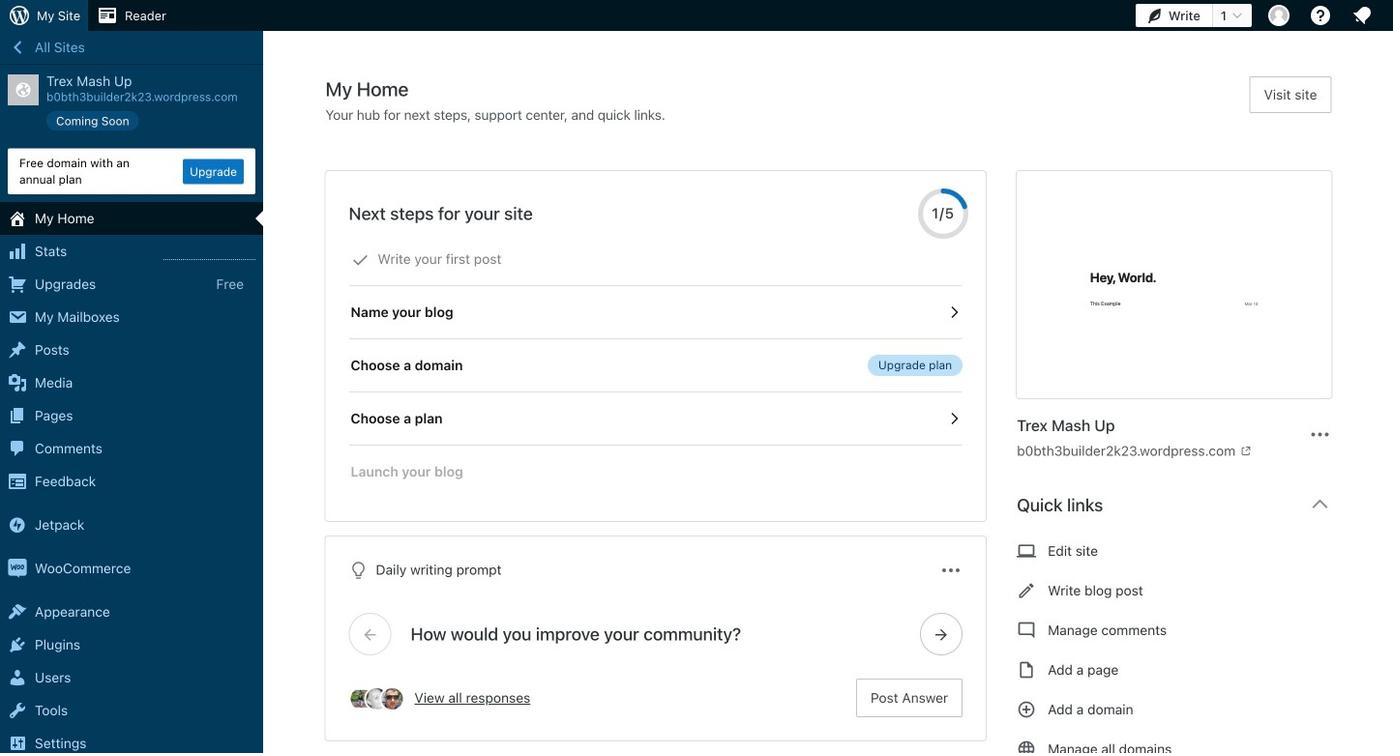 Task type: describe. For each thing, give the bounding box(es) containing it.
task enabled image
[[946, 304, 963, 321]]

show previous prompt image
[[361, 626, 379, 643]]

more options for site trex mash up image
[[1309, 423, 1332, 447]]

2 answered users image from the left
[[364, 687, 389, 712]]

task complete image
[[352, 252, 369, 269]]

3 answered users image from the left
[[380, 687, 405, 712]]

laptop image
[[1017, 540, 1036, 563]]

help image
[[1309, 4, 1332, 27]]

insert_drive_file image
[[1017, 659, 1036, 682]]



Task type: vqa. For each thing, say whether or not it's contained in the screenshot.
option group
no



Task type: locate. For each thing, give the bounding box(es) containing it.
mode_comment image
[[1017, 619, 1036, 642]]

my profile image
[[1269, 5, 1290, 26]]

2 img image from the top
[[8, 559, 27, 579]]

img image
[[8, 516, 27, 535], [8, 559, 27, 579]]

toggle menu image
[[940, 559, 963, 582]]

manage your notifications image
[[1351, 4, 1374, 27]]

1 img image from the top
[[8, 516, 27, 535]]

edit image
[[1017, 580, 1036, 603]]

highest hourly views 0 image
[[164, 248, 255, 260]]

answered users image
[[349, 687, 374, 712], [364, 687, 389, 712], [380, 687, 405, 712]]

1 answered users image from the left
[[349, 687, 374, 712]]

1 vertical spatial img image
[[8, 559, 27, 579]]

task enabled image
[[946, 410, 963, 428]]

main content
[[326, 76, 1347, 754]]

show next prompt image
[[933, 626, 950, 643]]

0 vertical spatial img image
[[8, 516, 27, 535]]

launchpad checklist element
[[349, 233, 963, 498]]

progress bar
[[918, 189, 969, 239]]



